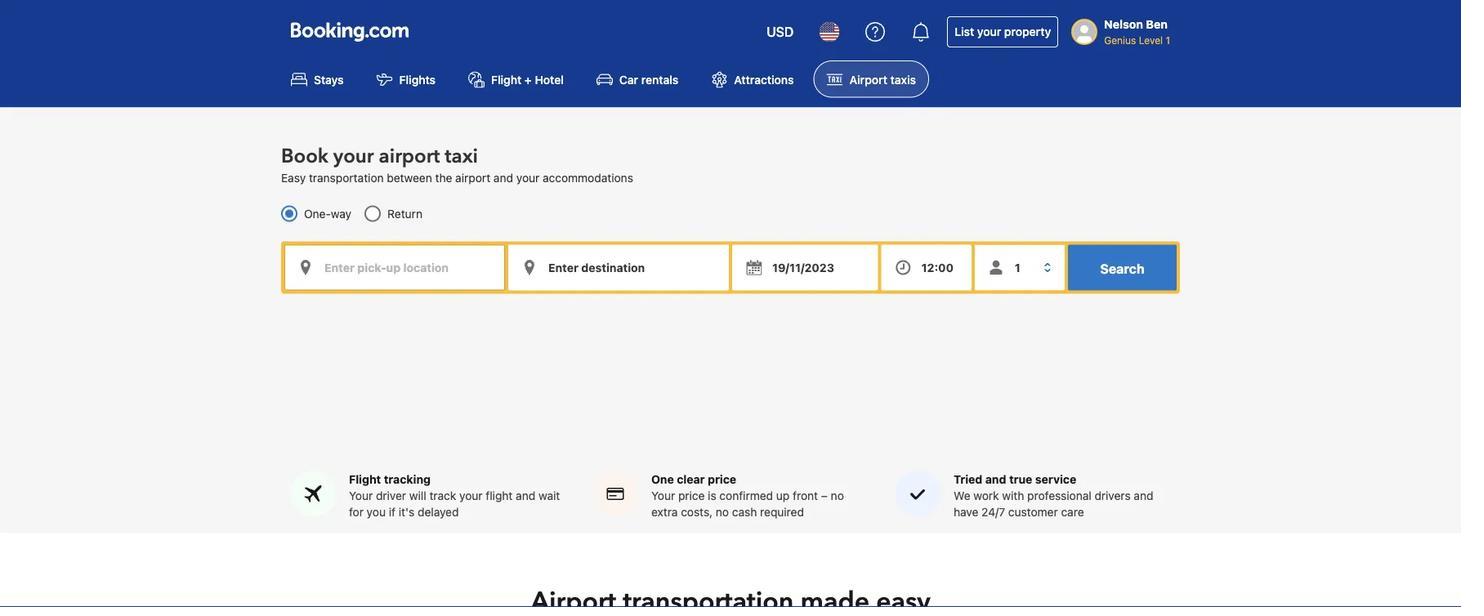 Task type: vqa. For each thing, say whether or not it's contained in the screenshot.
you
yes



Task type: describe. For each thing, give the bounding box(es) containing it.
accommodations
[[543, 171, 633, 184]]

flight for flight tracking your driver will track your flight and wait for you if it's delayed
[[349, 472, 381, 486]]

0 horizontal spatial price
[[678, 489, 705, 502]]

nelson ben genius level 1
[[1104, 18, 1170, 46]]

return
[[387, 207, 423, 220]]

tried and true service we work with professional drivers and have 24/7 customer care
[[954, 472, 1154, 519]]

cash
[[732, 505, 757, 519]]

true
[[1009, 472, 1033, 486]]

you
[[367, 505, 386, 519]]

19/11/2023
[[772, 261, 834, 274]]

and inside flight tracking your driver will track your flight and wait for you if it's delayed
[[516, 489, 536, 502]]

usd button
[[757, 12, 804, 51]]

taxi
[[445, 143, 478, 170]]

stays
[[314, 73, 344, 86]]

your left accommodations
[[516, 171, 540, 184]]

we
[[954, 489, 971, 502]]

Enter pick-up location text field
[[284, 245, 505, 290]]

level
[[1139, 34, 1163, 46]]

0 vertical spatial no
[[831, 489, 844, 502]]

attractions
[[734, 73, 794, 86]]

flight + hotel link
[[455, 60, 577, 97]]

delayed
[[418, 505, 459, 519]]

rentals
[[641, 73, 679, 86]]

flight tracking your driver will track your flight and wait for you if it's delayed
[[349, 472, 560, 519]]

care
[[1061, 505, 1084, 519]]

required
[[760, 505, 804, 519]]

and up work
[[986, 472, 1007, 486]]

genius
[[1104, 34, 1136, 46]]

12:00 button
[[882, 245, 972, 290]]

and right the drivers
[[1134, 489, 1154, 502]]

it's
[[399, 505, 415, 519]]

service
[[1035, 472, 1077, 486]]

professional
[[1027, 489, 1092, 502]]

your inside flight tracking your driver will track your flight and wait for you if it's delayed
[[459, 489, 483, 502]]

24/7
[[982, 505, 1005, 519]]

1 vertical spatial no
[[716, 505, 729, 519]]

tried
[[954, 472, 983, 486]]

customer
[[1008, 505, 1058, 519]]

booking.com online hotel reservations image
[[291, 22, 409, 42]]

list your property
[[955, 25, 1051, 38]]

flight
[[486, 489, 513, 502]]

book
[[281, 143, 328, 170]]

usd
[[767, 24, 794, 40]]

track
[[429, 489, 456, 502]]

1
[[1166, 34, 1170, 46]]

transportation
[[309, 171, 384, 184]]

confirmed
[[720, 489, 773, 502]]

work
[[974, 489, 999, 502]]

search
[[1100, 261, 1145, 276]]

19/11/2023 button
[[732, 245, 878, 290]]

nelson
[[1104, 18, 1143, 31]]

between
[[387, 171, 432, 184]]

list your property link
[[947, 16, 1059, 47]]

one-way
[[304, 207, 352, 220]]

1 horizontal spatial airport
[[455, 171, 491, 184]]

wait
[[539, 489, 560, 502]]

your inside list your property 'link'
[[977, 25, 1001, 38]]



Task type: locate. For each thing, give the bounding box(es) containing it.
your inside flight tracking your driver will track your flight and wait for you if it's delayed
[[349, 489, 373, 502]]

1 vertical spatial flight
[[349, 472, 381, 486]]

one clear price your price is confirmed up front – no extra costs, no cash required
[[651, 472, 844, 519]]

flights link
[[363, 60, 449, 97]]

car rentals link
[[583, 60, 692, 97]]

and left wait
[[516, 489, 536, 502]]

1 horizontal spatial price
[[708, 472, 736, 486]]

1 horizontal spatial no
[[831, 489, 844, 502]]

flight
[[491, 73, 522, 86], [349, 472, 381, 486]]

your
[[977, 25, 1001, 38], [333, 143, 374, 170], [516, 171, 540, 184], [459, 489, 483, 502]]

your down one
[[651, 489, 675, 502]]

0 horizontal spatial your
[[349, 489, 373, 502]]

flights
[[399, 73, 436, 86]]

hotel
[[535, 73, 564, 86]]

0 horizontal spatial no
[[716, 505, 729, 519]]

one-
[[304, 207, 331, 220]]

+
[[525, 73, 532, 86]]

no
[[831, 489, 844, 502], [716, 505, 729, 519]]

1 vertical spatial airport
[[455, 171, 491, 184]]

your right track
[[459, 489, 483, 502]]

taxis
[[891, 73, 916, 86]]

the
[[435, 171, 452, 184]]

airport down taxi
[[455, 171, 491, 184]]

and inside 'book your airport taxi easy transportation between the airport and your accommodations'
[[494, 171, 513, 184]]

1 horizontal spatial flight
[[491, 73, 522, 86]]

1 your from the left
[[349, 489, 373, 502]]

property
[[1004, 25, 1051, 38]]

book your airport taxi easy transportation between the airport and your accommodations
[[281, 143, 633, 184]]

car
[[619, 73, 638, 86]]

price up is
[[708, 472, 736, 486]]

airport
[[379, 143, 440, 170], [455, 171, 491, 184]]

your up transportation at the left top of the page
[[333, 143, 374, 170]]

0 horizontal spatial flight
[[349, 472, 381, 486]]

stays link
[[278, 60, 357, 97]]

your
[[349, 489, 373, 502], [651, 489, 675, 502]]

is
[[708, 489, 717, 502]]

price
[[708, 472, 736, 486], [678, 489, 705, 502]]

drivers
[[1095, 489, 1131, 502]]

airport taxis
[[850, 73, 916, 86]]

2 your from the left
[[651, 489, 675, 502]]

list
[[955, 25, 974, 38]]

if
[[389, 505, 396, 519]]

ben
[[1146, 18, 1168, 31]]

for
[[349, 505, 364, 519]]

way
[[331, 207, 352, 220]]

easy
[[281, 171, 306, 184]]

flight up driver
[[349, 472, 381, 486]]

flight inside flight tracking your driver will track your flight and wait for you if it's delayed
[[349, 472, 381, 486]]

12:00
[[922, 261, 954, 274]]

price down clear
[[678, 489, 705, 502]]

one
[[651, 472, 674, 486]]

and
[[494, 171, 513, 184], [986, 472, 1007, 486], [516, 489, 536, 502], [1134, 489, 1154, 502]]

–
[[821, 489, 828, 502]]

your right the list
[[977, 25, 1001, 38]]

your up for
[[349, 489, 373, 502]]

airport taxis link
[[814, 60, 929, 97]]

will
[[409, 489, 426, 502]]

0 vertical spatial airport
[[379, 143, 440, 170]]

airport
[[850, 73, 888, 86]]

with
[[1002, 489, 1024, 502]]

no right –
[[831, 489, 844, 502]]

clear
[[677, 472, 705, 486]]

flight + hotel
[[491, 73, 564, 86]]

attractions link
[[698, 60, 807, 97]]

0 horizontal spatial airport
[[379, 143, 440, 170]]

airport up between
[[379, 143, 440, 170]]

your inside one clear price your price is confirmed up front – no extra costs, no cash required
[[651, 489, 675, 502]]

search button
[[1068, 245, 1177, 290]]

driver
[[376, 489, 406, 502]]

flight for flight + hotel
[[491, 73, 522, 86]]

0 vertical spatial price
[[708, 472, 736, 486]]

costs,
[[681, 505, 713, 519]]

have
[[954, 505, 979, 519]]

tracking
[[384, 472, 431, 486]]

flight left + at the left top of page
[[491, 73, 522, 86]]

and right the
[[494, 171, 513, 184]]

extra
[[651, 505, 678, 519]]

Enter destination text field
[[508, 245, 729, 290]]

car rentals
[[619, 73, 679, 86]]

up
[[776, 489, 790, 502]]

1 vertical spatial price
[[678, 489, 705, 502]]

front
[[793, 489, 818, 502]]

1 horizontal spatial your
[[651, 489, 675, 502]]

no down is
[[716, 505, 729, 519]]

0 vertical spatial flight
[[491, 73, 522, 86]]



